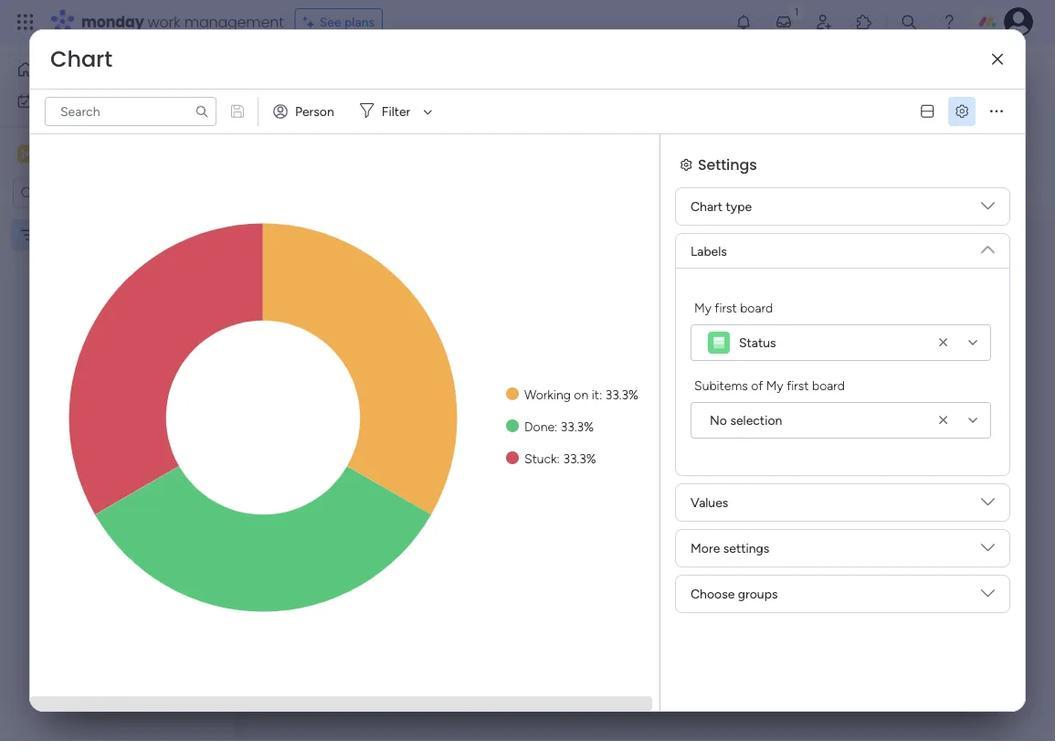 Task type: vqa. For each thing, say whether or not it's contained in the screenshot.
WORKSPACE OPTIONS image
no



Task type: locate. For each thing, give the bounding box(es) containing it.
1 horizontal spatial chart
[[301, 244, 348, 267]]

apps image
[[856, 13, 874, 31]]

v2 funnel image
[[365, 249, 377, 262]]

labels
[[691, 243, 728, 259]]

chart left the "type"
[[691, 199, 723, 214]]

chart up my work
[[50, 44, 112, 75]]

board up status on the top
[[741, 300, 773, 315]]

1 vertical spatial my
[[695, 300, 712, 315]]

33.3% down the "done : 33.3%"
[[563, 451, 597, 466]]

work down home
[[61, 93, 89, 109]]

my inside button
[[40, 93, 58, 109]]

plans
[[345, 14, 375, 30]]

dapulse dropdown down arrow image
[[982, 236, 995, 256]]

home button
[[11, 55, 197, 84]]

2 vertical spatial chart
[[301, 244, 348, 267]]

2 horizontal spatial my
[[767, 378, 784, 393]]

0 horizontal spatial my
[[40, 93, 58, 109]]

m
[[21, 146, 32, 162]]

: for done : 33.3%
[[555, 419, 558, 434]]

first
[[715, 300, 737, 315], [787, 378, 809, 393]]

: for stuck : 33.3%
[[557, 451, 560, 466]]

subitems of my first board heading
[[695, 376, 846, 395]]

chart left v2 funnel icon
[[301, 244, 348, 267]]

1 vertical spatial first
[[787, 378, 809, 393]]

no
[[710, 413, 728, 428]]

list box
[[0, 216, 233, 497]]

person button
[[266, 97, 345, 126]]

notifications image
[[735, 13, 753, 31]]

1 horizontal spatial my
[[695, 300, 712, 315]]

1 vertical spatial :
[[555, 419, 558, 434]]

my for my work
[[40, 93, 58, 109]]

work inside button
[[61, 93, 89, 109]]

home
[[42, 62, 77, 77]]

chart main content
[[242, 218, 1056, 741]]

work right 'monday'
[[148, 11, 181, 32]]

:
[[600, 387, 603, 402], [555, 419, 558, 434], [557, 451, 560, 466]]

invite members image
[[815, 13, 834, 31]]

board inside heading
[[741, 300, 773, 315]]

4 dapulse dropdown down arrow image from the top
[[982, 587, 995, 607]]

my for my first board
[[695, 300, 712, 315]]

my right of
[[767, 378, 784, 393]]

1 vertical spatial work
[[61, 93, 89, 109]]

working
[[525, 387, 571, 402]]

first inside heading
[[787, 378, 809, 393]]

angle down image
[[372, 111, 380, 125]]

33.3% down on
[[561, 419, 594, 434]]

0 vertical spatial first
[[715, 300, 737, 315]]

33.3% for done : 33.3%
[[561, 419, 594, 434]]

stuck
[[525, 451, 557, 466]]

0 vertical spatial my
[[40, 93, 58, 109]]

1 vertical spatial board
[[813, 378, 846, 393]]

33.3% for stuck : 33.3%
[[563, 451, 597, 466]]

: up the stuck : 33.3%
[[555, 419, 558, 434]]

monday
[[81, 11, 144, 32]]

1 horizontal spatial first
[[787, 378, 809, 393]]

3 dapulse dropdown down arrow image from the top
[[982, 541, 995, 562]]

person
[[295, 104, 334, 119]]

my inside heading
[[695, 300, 712, 315]]

status
[[740, 335, 777, 351]]

add
[[435, 110, 459, 126]]

None search field
[[45, 97, 217, 126]]

my
[[40, 93, 58, 109], [695, 300, 712, 315], [767, 378, 784, 393]]

management
[[184, 11, 284, 32]]

0 horizontal spatial chart
[[50, 44, 112, 75]]

choose
[[691, 586, 735, 602]]

first right of
[[787, 378, 809, 393]]

2 vertical spatial 33.3%
[[563, 451, 597, 466]]

working on it : 33.3%
[[525, 387, 639, 402]]

board down my first board group
[[813, 378, 846, 393]]

: down the "done : 33.3%"
[[557, 451, 560, 466]]

chart inside main content
[[301, 244, 348, 267]]

1 vertical spatial 33.3%
[[561, 419, 594, 434]]

select product image
[[16, 13, 35, 31]]

my down home
[[40, 93, 58, 109]]

first down labels
[[715, 300, 737, 315]]

1 horizontal spatial board
[[813, 378, 846, 393]]

board
[[741, 300, 773, 315], [813, 378, 846, 393]]

0 horizontal spatial board
[[741, 300, 773, 315]]

chart
[[50, 44, 112, 75], [691, 199, 723, 214], [301, 244, 348, 267]]

subitems
[[695, 378, 748, 393]]

1 dapulse dropdown down arrow image from the top
[[982, 199, 995, 220]]

33.3% right it
[[606, 387, 639, 402]]

dapulse dropdown down arrow image
[[982, 199, 995, 220], [982, 495, 995, 516], [982, 541, 995, 562], [982, 587, 995, 607]]

stuck : 33.3%
[[525, 451, 597, 466]]

subitems of my first board group
[[691, 376, 992, 439]]

selection
[[731, 413, 783, 428]]

work
[[148, 11, 181, 32], [61, 93, 89, 109]]

my down labels
[[695, 300, 712, 315]]

: right on
[[600, 387, 603, 402]]

2 vertical spatial :
[[557, 451, 560, 466]]

see plans button
[[295, 8, 383, 36]]

first inside heading
[[715, 300, 737, 315]]

2 horizontal spatial chart
[[691, 199, 723, 214]]

my first board group
[[691, 298, 992, 361]]

2 vertical spatial my
[[767, 378, 784, 393]]

inbox image
[[775, 13, 793, 31]]

0 horizontal spatial work
[[61, 93, 89, 109]]

1 horizontal spatial work
[[148, 11, 181, 32]]

0 horizontal spatial first
[[715, 300, 737, 315]]

0 vertical spatial board
[[741, 300, 773, 315]]

my first board heading
[[695, 298, 773, 317]]

on
[[574, 387, 589, 402]]

work for my
[[61, 93, 89, 109]]

new project button
[[277, 104, 363, 133]]

33.3%
[[606, 387, 639, 402], [561, 419, 594, 434], [563, 451, 597, 466]]

help image
[[941, 13, 959, 31]]

option
[[0, 218, 233, 222]]

0 vertical spatial work
[[148, 11, 181, 32]]



Task type: describe. For each thing, give the bounding box(es) containing it.
add widget
[[435, 110, 502, 126]]

add widget button
[[401, 103, 510, 133]]

monday work management
[[81, 11, 284, 32]]

project
[[314, 110, 355, 126]]

search image
[[195, 104, 209, 119]]

v2 split view image
[[922, 105, 934, 118]]

my inside heading
[[767, 378, 784, 393]]

my work
[[40, 93, 89, 109]]

dapulse dropdown down arrow image for groups
[[982, 587, 995, 607]]

values
[[691, 495, 729, 511]]

new project
[[284, 110, 355, 126]]

Filter dashboard by text search field
[[45, 97, 217, 126]]

work for monday
[[148, 11, 181, 32]]

main workspace
[[42, 145, 150, 163]]

v2 settings line image
[[956, 105, 969, 118]]

more dots image
[[991, 105, 1004, 118]]

1 vertical spatial chart
[[691, 199, 723, 214]]

more
[[691, 541, 721, 556]]

my first board click to edit element
[[277, 55, 439, 88]]

1 image
[[789, 1, 805, 21]]

subitems of my first board
[[695, 378, 846, 393]]

john smith image
[[1005, 7, 1034, 37]]

it
[[592, 387, 600, 402]]

more settings
[[691, 541, 770, 556]]

settings
[[724, 541, 770, 556]]

my first board
[[695, 300, 773, 315]]

see plans
[[320, 14, 375, 30]]

chart type
[[691, 199, 752, 214]]

type
[[726, 199, 752, 214]]

workspace selection element
[[17, 143, 153, 167]]

done
[[525, 419, 555, 434]]

settings
[[698, 154, 757, 175]]

dapulse dropdown down arrow image for type
[[982, 199, 995, 220]]

see
[[320, 14, 342, 30]]

of
[[752, 378, 764, 393]]

done : 33.3%
[[525, 419, 594, 434]]

dapulse x slim image
[[993, 53, 1004, 66]]

Chart field
[[46, 44, 117, 75]]

main
[[42, 145, 74, 163]]

filter button
[[353, 97, 439, 126]]

board inside heading
[[813, 378, 846, 393]]

2 dapulse dropdown down arrow image from the top
[[982, 495, 995, 516]]

new
[[284, 110, 311, 126]]

filter
[[382, 104, 411, 119]]

arrow down image
[[417, 101, 439, 122]]

0 vertical spatial chart
[[50, 44, 112, 75]]

workspace image
[[17, 144, 36, 164]]

no selection
[[710, 413, 783, 428]]

choose groups
[[691, 586, 778, 602]]

workspace
[[78, 145, 150, 163]]

0 vertical spatial 33.3%
[[606, 387, 639, 402]]

my work button
[[11, 86, 197, 116]]

dapulse dropdown down arrow image for settings
[[982, 541, 995, 562]]

0 vertical spatial :
[[600, 387, 603, 402]]

groups
[[738, 586, 778, 602]]

search everything image
[[900, 13, 919, 31]]

widget
[[462, 110, 502, 126]]



